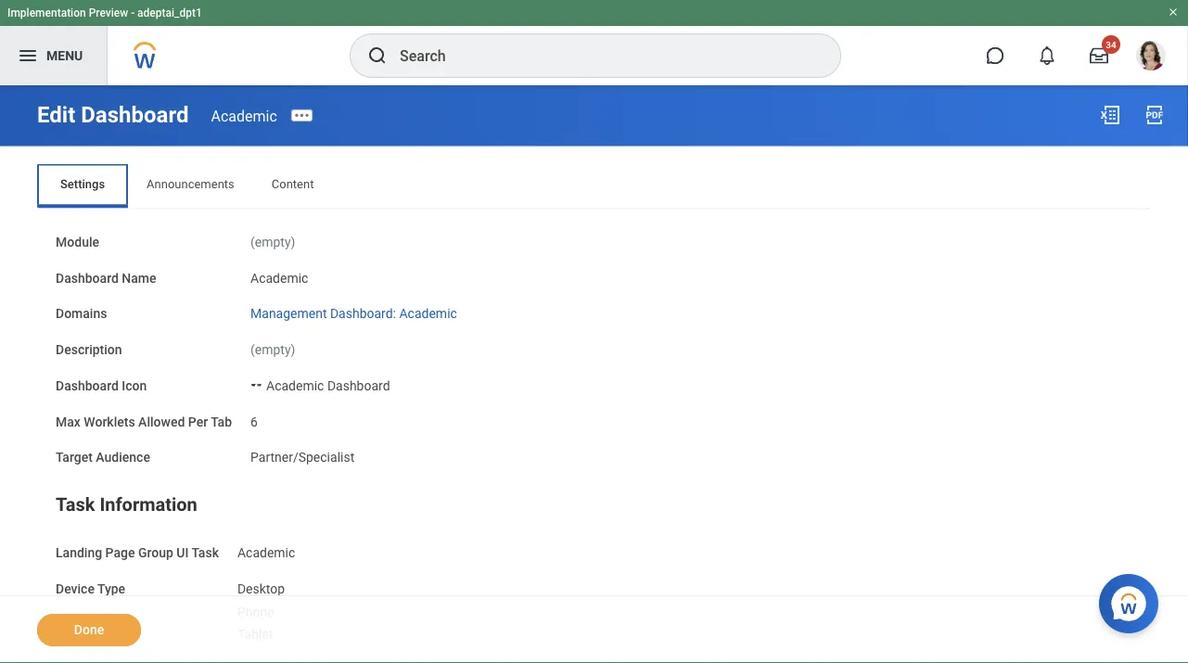Task type: locate. For each thing, give the bounding box(es) containing it.
done
[[74, 623, 104, 638]]

close environment banner image
[[1168, 6, 1179, 18]]

academic for academic element within task information group
[[237, 545, 295, 561]]

profile logan mcneil image
[[1137, 41, 1166, 74]]

academic element up content
[[211, 107, 277, 125]]

management dashboard: academic link
[[251, 303, 457, 322]]

academic right dashboard icon
[[266, 378, 324, 393]]

dashboard
[[81, 102, 189, 128], [56, 270, 119, 286], [56, 378, 119, 393], [327, 378, 390, 393]]

dashboard:
[[330, 306, 396, 322]]

information
[[100, 493, 197, 515]]

(empty) down management
[[251, 342, 295, 357]]

device
[[56, 581, 95, 597]]

0 vertical spatial task
[[56, 493, 95, 515]]

1 vertical spatial (empty)
[[251, 342, 295, 357]]

1 horizontal spatial task
[[192, 545, 219, 561]]

task
[[56, 493, 95, 515], [192, 545, 219, 561]]

implementation
[[7, 6, 86, 19]]

academic dashboard
[[266, 378, 390, 393]]

management dashboard: academic
[[251, 306, 457, 322]]

dashboard name
[[56, 270, 156, 286]]

task down target
[[56, 493, 95, 515]]

view printable version (pdf) image
[[1144, 104, 1166, 126]]

dashboard right edit
[[81, 102, 189, 128]]

landing
[[56, 545, 102, 561]]

0 vertical spatial (empty)
[[251, 234, 295, 250]]

academic up management
[[251, 270, 308, 286]]

management
[[251, 306, 327, 322]]

academic
[[211, 107, 277, 125], [251, 270, 308, 286], [399, 306, 457, 322], [266, 378, 324, 393], [237, 545, 295, 561]]

done button
[[37, 614, 141, 647]]

task information group
[[56, 490, 1133, 644]]

inbox large image
[[1090, 46, 1109, 65]]

(empty) for description
[[251, 342, 295, 357]]

(empty) up dashboard name element
[[251, 234, 295, 250]]

academic element
[[211, 107, 277, 125], [237, 542, 295, 561]]

task right "ui"
[[192, 545, 219, 561]]

1 (empty) from the top
[[251, 234, 295, 250]]

tab list containing settings
[[37, 164, 1152, 208]]

0 horizontal spatial task
[[56, 493, 95, 515]]

academic element inside task information group
[[237, 542, 295, 561]]

desktop
[[237, 581, 285, 597]]

34 button
[[1079, 35, 1121, 76]]

ui
[[177, 545, 189, 561]]

academic for academic element to the top
[[211, 107, 277, 125]]

max worklets allowed per tab
[[56, 414, 232, 429]]

Search Workday  search field
[[400, 35, 803, 76]]

academic up content
[[211, 107, 277, 125]]

2 (empty) from the top
[[251, 342, 295, 357]]

(empty)
[[251, 234, 295, 250], [251, 342, 295, 357]]

task information
[[56, 493, 197, 515]]

academic element up desktop "element"
[[237, 542, 295, 561]]

academic up desktop "element"
[[237, 545, 295, 561]]

phone
[[237, 604, 274, 620]]

max
[[56, 414, 81, 429]]

dashboard up domains
[[56, 270, 119, 286]]

icon
[[122, 378, 147, 393]]

tab list
[[37, 164, 1152, 208]]

desktop element
[[237, 578, 285, 597]]

academic inside task information group
[[237, 545, 295, 561]]

1 vertical spatial academic element
[[237, 542, 295, 561]]

landing page group ui task
[[56, 545, 219, 561]]

academic dashboard element
[[266, 374, 390, 393]]

max worklets allowed per tab element
[[251, 403, 258, 431]]

domains
[[56, 306, 107, 322]]



Task type: vqa. For each thing, say whether or not it's contained in the screenshot.


Task type: describe. For each thing, give the bounding box(es) containing it.
page
[[105, 545, 135, 561]]

tab list inside edit dashboard main content
[[37, 164, 1152, 208]]

1 vertical spatial task
[[192, 545, 219, 561]]

worklets
[[84, 414, 135, 429]]

menu button
[[0, 26, 107, 85]]

edit dashboard main content
[[0, 85, 1189, 663]]

target
[[56, 450, 93, 465]]

34
[[1106, 39, 1117, 50]]

-
[[131, 6, 135, 19]]

target audience
[[56, 450, 150, 465]]

tablet
[[237, 627, 273, 643]]

module
[[56, 234, 99, 250]]

edit
[[37, 102, 75, 128]]

allowed
[[138, 414, 185, 429]]

per
[[188, 414, 208, 429]]

dashboard icon
[[56, 378, 147, 393]]

dashboard down dashboard:
[[327, 378, 390, 393]]

export to excel image
[[1100, 104, 1122, 126]]

justify image
[[17, 45, 39, 67]]

dashboard down description
[[56, 378, 119, 393]]

dashboard name element
[[251, 259, 308, 287]]

device type
[[56, 581, 125, 597]]

type
[[97, 581, 125, 597]]

description
[[56, 342, 122, 357]]

academic for dashboard name element
[[251, 270, 308, 286]]

tab
[[211, 414, 232, 429]]

academic right dashboard:
[[399, 306, 457, 322]]

edit dashboard
[[37, 102, 189, 128]]

group
[[138, 545, 173, 561]]

0 vertical spatial academic element
[[211, 107, 277, 125]]

announcements
[[147, 177, 235, 191]]

dashboard icon image
[[251, 378, 263, 393]]

partner/specialist
[[251, 450, 355, 465]]

content
[[272, 177, 314, 191]]

phone element
[[237, 601, 274, 620]]

partner/specialist element
[[251, 446, 355, 465]]

6
[[251, 414, 258, 429]]

search image
[[367, 45, 389, 67]]

(empty) for module
[[251, 234, 295, 250]]

implementation preview -   adeptai_dpt1
[[7, 6, 202, 19]]

items selected list
[[237, 578, 315, 644]]

settings
[[60, 177, 105, 191]]

task information button
[[56, 493, 197, 515]]

menu banner
[[0, 0, 1189, 85]]

adeptai_dpt1
[[137, 6, 202, 19]]

academic for academic dashboard
[[266, 378, 324, 393]]

tablet element
[[237, 624, 273, 643]]

name
[[122, 270, 156, 286]]

notifications large image
[[1038, 46, 1057, 65]]

audience
[[96, 450, 150, 465]]

preview
[[89, 6, 128, 19]]

menu
[[46, 48, 83, 63]]



